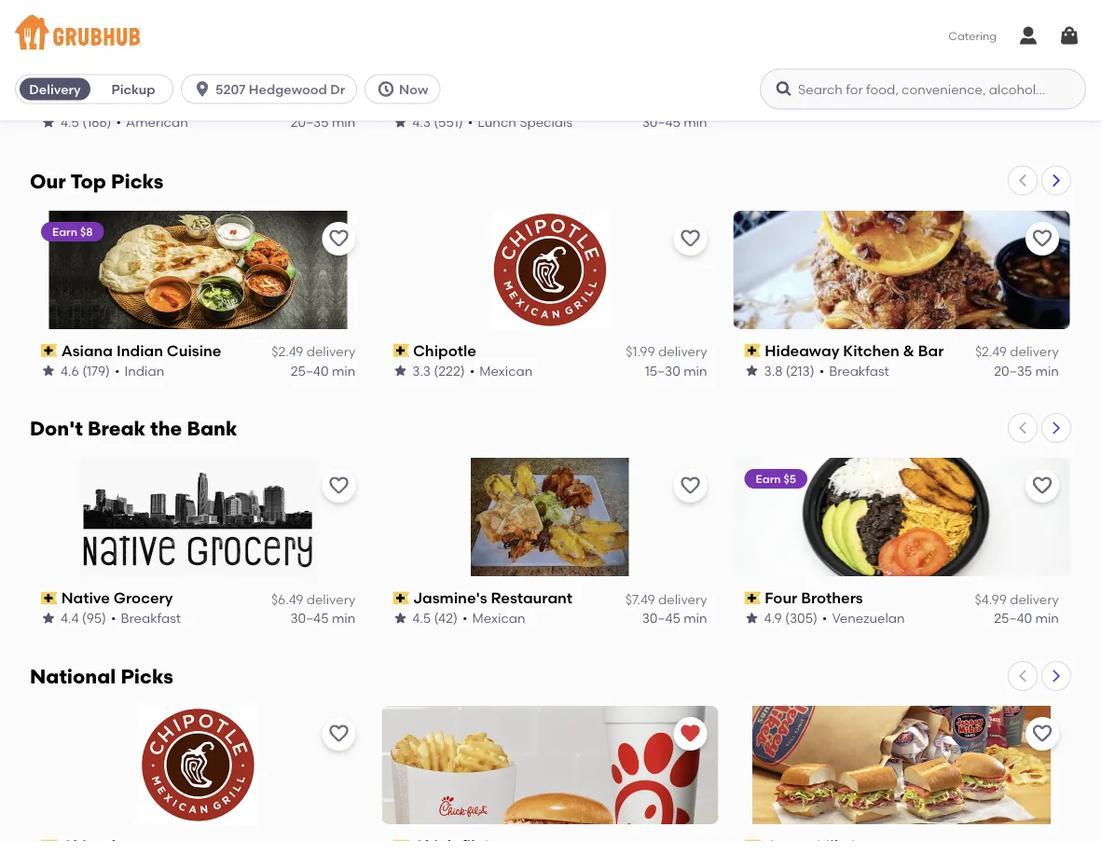 Task type: locate. For each thing, give the bounding box(es) containing it.
30–45 min for $6.49 delivery
[[291, 611, 356, 627]]

subscription pass image
[[41, 96, 58, 109], [41, 344, 58, 357], [393, 344, 410, 357], [41, 592, 58, 605]]

4.5 left (42)
[[413, 611, 431, 627]]

lunch
[[478, 115, 517, 131]]

pickup
[[111, 81, 155, 97]]

hecho
[[413, 94, 461, 112]]

$2.49 for asiana indian cuisine
[[272, 344, 304, 360]]

0 vertical spatial save this restaurant image
[[1032, 227, 1054, 250]]

subscription pass image left chipotle
[[393, 344, 410, 357]]

svg image inside now button
[[377, 80, 396, 98]]

native grocery logo image
[[80, 459, 317, 577]]

delivery for chick-fil-a
[[307, 96, 356, 112]]

subscription pass image left four
[[745, 592, 762, 605]]

2 vertical spatial save this restaurant image
[[1032, 724, 1054, 746]]

min for hideaway kitchen & bar
[[1036, 363, 1060, 379]]

min for chipotle
[[684, 363, 708, 379]]

dr
[[330, 81, 345, 97]]

20–35 min
[[291, 115, 356, 131], [995, 363, 1060, 379]]

• for chipotle
[[470, 363, 475, 379]]

4.9
[[765, 611, 782, 627]]

hideaway kitchen & bar logo image
[[734, 211, 1071, 329]]

save this restaurant image
[[1032, 227, 1054, 250], [1032, 476, 1054, 498], [1032, 724, 1054, 746]]

star icon image left 4.9
[[745, 611, 760, 626]]

1 vertical spatial 25–40 min
[[995, 611, 1060, 627]]

2 caret right icon image from the top
[[1050, 421, 1065, 436]]

4.4
[[61, 611, 79, 627]]

1 vertical spatial save this restaurant image
[[1032, 476, 1054, 498]]

• breakfast down hideaway kitchen & bar
[[820, 363, 890, 379]]

20–35 min for chick-fil-a
[[291, 115, 356, 131]]

delivery for hideaway kitchen & bar
[[1011, 344, 1060, 360]]

now
[[399, 81, 429, 97]]

our
[[30, 170, 66, 193]]

1 vertical spatial caret right icon image
[[1050, 421, 1065, 436]]

1 svg image from the left
[[377, 80, 396, 98]]

delivery for jasmine's restaurant
[[659, 592, 708, 608]]

0 vertical spatial 20–35 min
[[291, 115, 356, 131]]

specials
[[520, 115, 573, 131]]

caret right icon image for picks
[[1050, 173, 1065, 188]]

30–45 for hecho en mexico
[[643, 115, 681, 131]]

indian up • indian
[[117, 342, 163, 360]]

0 vertical spatial • mexican
[[470, 363, 533, 379]]

svg image
[[377, 80, 396, 98], [775, 80, 794, 98]]

2 caret left icon image from the top
[[1016, 421, 1031, 436]]

save this restaurant button for bottom chipotle logo
[[322, 718, 356, 752]]

indian
[[117, 342, 163, 360], [125, 363, 164, 379]]

the
[[150, 418, 182, 441]]

• for asiana indian cuisine
[[115, 363, 120, 379]]

star icon image left the 3.3
[[393, 363, 408, 378]]

1 vertical spatial • breakfast
[[111, 611, 181, 627]]

mexican right (222)
[[480, 363, 533, 379]]

1 vertical spatial mexican
[[473, 611, 526, 627]]

delivery for chipotle
[[659, 344, 708, 360]]

2 horizontal spatial svg image
[[1059, 25, 1081, 47]]

indian for asiana
[[117, 342, 163, 360]]

1 horizontal spatial 25–40 min
[[995, 611, 1060, 627]]

$7.49
[[626, 592, 656, 608]]

delivery for asiana indian cuisine
[[307, 344, 356, 360]]

(551)
[[434, 115, 464, 131]]

breakfast for grocery
[[121, 611, 181, 627]]

asiana indian cuisine
[[61, 342, 222, 360]]

picks right top
[[111, 170, 164, 193]]

earn $8
[[52, 225, 93, 238]]

• right (95)
[[111, 611, 116, 627]]

2 vertical spatial caret right icon image
[[1050, 669, 1065, 684]]

star icon image left 4.6
[[41, 363, 56, 378]]

1 horizontal spatial breakfast
[[830, 363, 890, 379]]

4.5 down chick-
[[61, 115, 79, 131]]

1 vertical spatial chipotle logo image
[[139, 707, 258, 825]]

jasmine's restaurant logo image
[[471, 459, 629, 577]]

3 caret left icon image from the top
[[1016, 669, 1031, 684]]

0 vertical spatial mexican
[[480, 363, 533, 379]]

subscription pass image inside hecho en mexico link
[[393, 96, 410, 109]]

subscription pass image left asiana
[[41, 344, 58, 357]]

asiana
[[61, 342, 113, 360]]

0 horizontal spatial 25–40
[[291, 363, 329, 379]]

star icon image for asiana indian cuisine
[[41, 363, 56, 378]]

5207
[[216, 81, 246, 97]]

saved restaurant image
[[680, 724, 702, 746]]

1 vertical spatial caret left icon image
[[1016, 421, 1031, 436]]

subscription pass image for asiana indian cuisine
[[41, 344, 58, 357]]

earn left '$8'
[[52, 225, 77, 238]]

1 vertical spatial 20–35
[[995, 363, 1033, 379]]

0 vertical spatial indian
[[117, 342, 163, 360]]

30–45
[[643, 115, 681, 131], [291, 611, 329, 627], [643, 611, 681, 627]]

0 vertical spatial 20–35
[[291, 115, 329, 131]]

breakfast down hideaway kitchen & bar
[[830, 363, 890, 379]]

• indian
[[115, 363, 164, 379]]

0 horizontal spatial breakfast
[[121, 611, 181, 627]]

subscription pass image left native
[[41, 592, 58, 605]]

$2.49 delivery for asiana indian cuisine
[[272, 344, 356, 360]]

grocery
[[114, 590, 173, 608]]

1 vertical spatial earn
[[756, 473, 781, 486]]

• breakfast for kitchen
[[820, 363, 890, 379]]

• right (213)
[[820, 363, 825, 379]]

• for jasmine's restaurant
[[463, 611, 468, 627]]

0 vertical spatial 25–40
[[291, 363, 329, 379]]

american
[[126, 115, 188, 131]]

25–40 min for asiana indian cuisine
[[291, 363, 356, 379]]

1 vertical spatial 20–35 min
[[995, 363, 1060, 379]]

mexican
[[480, 363, 533, 379], [473, 611, 526, 627]]

earn for four brothers
[[756, 473, 781, 486]]

1 horizontal spatial • breakfast
[[820, 363, 890, 379]]

1 horizontal spatial svg image
[[775, 80, 794, 98]]

subscription pass image left hideaway
[[745, 344, 762, 357]]

earn $5
[[756, 473, 797, 486]]

1 horizontal spatial chipotle logo image
[[491, 211, 610, 329]]

1 vertical spatial 4.5
[[413, 611, 431, 627]]

1 horizontal spatial 20–35 min
[[995, 363, 1060, 379]]

svg image
[[1018, 25, 1040, 47], [1059, 25, 1081, 47], [193, 80, 212, 98]]

breakfast
[[830, 363, 890, 379], [121, 611, 181, 627]]

0 horizontal spatial 20–35
[[291, 115, 329, 131]]

jersey mike's logo image
[[734, 707, 1071, 825]]

1 horizontal spatial 25–40
[[995, 611, 1033, 627]]

jasmine's restaurant
[[413, 590, 573, 608]]

30–45 min for $7.49 delivery
[[643, 611, 708, 627]]

• mexican
[[470, 363, 533, 379], [463, 611, 526, 627]]

subscription pass image left hecho
[[393, 96, 410, 109]]

25–40 for asiana indian cuisine
[[291, 363, 329, 379]]

min
[[332, 115, 356, 131], [684, 115, 708, 131], [332, 363, 356, 379], [684, 363, 708, 379], [1036, 363, 1060, 379], [332, 611, 356, 627], [684, 611, 708, 627], [1036, 611, 1060, 627]]

1 horizontal spatial 4.5
[[413, 611, 431, 627]]

4.6 (179)
[[61, 363, 110, 379]]

• right (222)
[[470, 363, 475, 379]]

$1.99 delivery
[[626, 344, 708, 360]]

2 svg image from the left
[[775, 80, 794, 98]]

subscription pass image
[[393, 96, 410, 109], [745, 344, 762, 357], [393, 592, 410, 605], [745, 592, 762, 605]]

4.5 (42)
[[413, 611, 458, 627]]

1 horizontal spatial earn
[[756, 473, 781, 486]]

0 horizontal spatial svg image
[[377, 80, 396, 98]]

chick-
[[61, 94, 110, 112]]

chipotle logo image
[[491, 211, 610, 329], [139, 707, 258, 825]]

0 vertical spatial caret right icon image
[[1050, 173, 1065, 188]]

0 horizontal spatial chipotle logo image
[[139, 707, 258, 825]]

$2.49
[[272, 96, 304, 112], [272, 344, 304, 360], [976, 344, 1008, 360]]

earn
[[52, 225, 77, 238], [756, 473, 781, 486]]

0 vertical spatial 4.5
[[61, 115, 79, 131]]

star icon image left '3.8'
[[745, 363, 760, 378]]

1 vertical spatial breakfast
[[121, 611, 181, 627]]

star icon image for four brothers
[[745, 611, 760, 626]]

• down fil-
[[116, 115, 121, 131]]

0 vertical spatial breakfast
[[830, 363, 890, 379]]

0 vertical spatial caret left icon image
[[1016, 173, 1031, 188]]

mexican for don't break the bank
[[473, 611, 526, 627]]

caret right icon image for the
[[1050, 421, 1065, 436]]

picks
[[111, 170, 164, 193], [121, 666, 174, 690]]

0 vertical spatial • breakfast
[[820, 363, 890, 379]]

chick-fil-a
[[61, 94, 140, 112]]

20–35
[[291, 115, 329, 131], [995, 363, 1033, 379]]

• for four brothers
[[823, 611, 828, 627]]

0 vertical spatial earn
[[52, 225, 77, 238]]

venezuelan
[[833, 611, 905, 627]]

1 caret left icon image from the top
[[1016, 173, 1031, 188]]

1 vertical spatial • mexican
[[463, 611, 526, 627]]

subscription pass image left "jasmine's"
[[393, 592, 410, 605]]

star icon image down 'delivery'
[[41, 115, 56, 130]]

min for asiana indian cuisine
[[332, 363, 356, 379]]

indian down 'asiana indian cuisine' at the left top
[[125, 363, 164, 379]]

30–45 min
[[643, 115, 708, 131], [291, 611, 356, 627], [643, 611, 708, 627]]

earn left the $5
[[756, 473, 781, 486]]

save this restaurant button for hideaway kitchen & bar logo
[[1026, 222, 1060, 255]]

1 save this restaurant image from the top
[[1032, 227, 1054, 250]]

1 vertical spatial 25–40
[[995, 611, 1033, 627]]

0 horizontal spatial svg image
[[193, 80, 212, 98]]

picks right 'national'
[[121, 666, 174, 690]]

star icon image
[[41, 115, 56, 130], [393, 115, 408, 130], [41, 363, 56, 378], [393, 363, 408, 378], [745, 363, 760, 378], [41, 611, 56, 626], [393, 611, 408, 626], [745, 611, 760, 626]]

• right (179)
[[115, 363, 120, 379]]

• down brothers
[[823, 611, 828, 627]]

breakfast down grocery
[[121, 611, 181, 627]]

hecho en mexico link
[[393, 92, 708, 113]]

(305)
[[786, 611, 818, 627]]

mexican for our top picks
[[480, 363, 533, 379]]

4.5
[[61, 115, 79, 131], [413, 611, 431, 627]]

1 vertical spatial indian
[[125, 363, 164, 379]]

star icon image for hideaway kitchen & bar
[[745, 363, 760, 378]]

0 horizontal spatial • breakfast
[[111, 611, 181, 627]]

• mexican down jasmine's restaurant
[[463, 611, 526, 627]]

0 vertical spatial picks
[[111, 170, 164, 193]]

min for chick-fil-a
[[332, 115, 356, 131]]

brothers
[[802, 590, 864, 608]]

• for hideaway kitchen & bar
[[820, 363, 825, 379]]

0 vertical spatial 25–40 min
[[291, 363, 356, 379]]

$6.49
[[271, 592, 304, 608]]

save this restaurant image
[[328, 227, 350, 250], [680, 227, 702, 250], [328, 476, 350, 498], [680, 476, 702, 498], [328, 724, 350, 746]]

caret right icon image
[[1050, 173, 1065, 188], [1050, 421, 1065, 436], [1050, 669, 1065, 684]]

0 horizontal spatial 4.5
[[61, 115, 79, 131]]

• mexican right (222)
[[470, 363, 533, 379]]

star icon image left 4.4
[[41, 611, 56, 626]]

3.8
[[765, 363, 783, 379]]

0 horizontal spatial earn
[[52, 225, 77, 238]]

restaurant
[[491, 590, 573, 608]]

• right (42)
[[463, 611, 468, 627]]

caret left icon image
[[1016, 173, 1031, 188], [1016, 421, 1031, 436], [1016, 669, 1031, 684]]

1 horizontal spatial 20–35
[[995, 363, 1033, 379]]

• breakfast for grocery
[[111, 611, 181, 627]]

• breakfast down grocery
[[111, 611, 181, 627]]

star icon image for native grocery
[[41, 611, 56, 626]]

four brothers
[[765, 590, 864, 608]]

• lunch specials
[[468, 115, 573, 131]]

2 vertical spatial caret left icon image
[[1016, 669, 1031, 684]]

1 vertical spatial picks
[[121, 666, 174, 690]]

delivery button
[[16, 74, 94, 104]]

5207 hedgewood dr button
[[181, 74, 365, 104]]

mexican down jasmine's restaurant
[[473, 611, 526, 627]]

25–40
[[291, 363, 329, 379], [995, 611, 1033, 627]]

3 save this restaurant image from the top
[[1032, 724, 1054, 746]]

subscription pass image left chick-
[[41, 96, 58, 109]]

four
[[765, 590, 798, 608]]

20–35 for hideaway kitchen & bar
[[995, 363, 1033, 379]]

0 horizontal spatial 25–40 min
[[291, 363, 356, 379]]

2 save this restaurant image from the top
[[1032, 476, 1054, 498]]

star icon image left 4.5 (42)
[[393, 611, 408, 626]]

1 caret right icon image from the top
[[1050, 173, 1065, 188]]

0 horizontal spatial 20–35 min
[[291, 115, 356, 131]]

20–35 for chick-fil-a
[[291, 115, 329, 131]]

save this restaurant button
[[322, 222, 356, 255], [674, 222, 708, 255], [1026, 222, 1060, 255], [322, 470, 356, 504], [674, 470, 708, 504], [1026, 470, 1060, 504], [322, 718, 356, 752], [1026, 718, 1060, 752]]

$2.49 delivery
[[272, 96, 356, 112], [272, 344, 356, 360], [976, 344, 1060, 360]]



Task type: vqa. For each thing, say whether or not it's contained in the screenshot.
the WA
no



Task type: describe. For each thing, give the bounding box(es) containing it.
subscription pass image for hideaway kitchen & bar
[[745, 344, 762, 357]]

• for chick-fil-a
[[116, 115, 121, 131]]

min for four brothers
[[1036, 611, 1060, 627]]

national picks
[[30, 666, 174, 690]]

jasmine's
[[413, 590, 488, 608]]

kitchen
[[844, 342, 900, 360]]

min for native grocery
[[332, 611, 356, 627]]

four brothers logo image
[[734, 459, 1071, 577]]

$2.49 for hideaway kitchen & bar
[[976, 344, 1008, 360]]

hedgewood
[[249, 81, 327, 97]]

25–40 min for four brothers
[[995, 611, 1060, 627]]

4.4 (95)
[[61, 611, 106, 627]]

30–45 for $7.49 delivery
[[643, 611, 681, 627]]

25–40 for four brothers
[[995, 611, 1033, 627]]

3 caret right icon image from the top
[[1050, 669, 1065, 684]]

chick-fil-a logo image
[[382, 707, 719, 825]]

3.8 (213)
[[765, 363, 815, 379]]

chipotle
[[413, 342, 477, 360]]

• down en
[[468, 115, 473, 131]]

hideaway
[[765, 342, 840, 360]]

4.5 for chick-fil-a
[[61, 115, 79, 131]]

indian for •
[[125, 363, 164, 379]]

3.3 (222)
[[413, 363, 465, 379]]

save this restaurant image for jasmine's restaurant
[[680, 476, 702, 498]]

save this restaurant image for national picks
[[1032, 724, 1054, 746]]

save this restaurant button for jersey mike's logo on the right of page
[[1026, 718, 1060, 752]]

caret left icon image for the
[[1016, 421, 1031, 436]]

• mexican for don't break the bank
[[463, 611, 526, 627]]

hideaway kitchen & bar
[[765, 342, 945, 360]]

(166)
[[82, 115, 112, 131]]

don't break the bank
[[30, 418, 237, 441]]

save this restaurant button for the top chipotle logo
[[674, 222, 708, 255]]

(222)
[[434, 363, 465, 379]]

30–45 for $6.49 delivery
[[291, 611, 329, 627]]

breakfast for kitchen
[[830, 363, 890, 379]]

star icon image for chick-fil-a
[[41, 115, 56, 130]]

$6.49 delivery
[[271, 592, 356, 608]]

1 horizontal spatial svg image
[[1018, 25, 1040, 47]]

don't
[[30, 418, 83, 441]]

subscription pass image for chick-fil-a
[[41, 96, 58, 109]]

cuisine
[[167, 342, 222, 360]]

&
[[904, 342, 915, 360]]

4.5 (166)
[[61, 115, 112, 131]]

$2.49 delivery for chick-fil-a
[[272, 96, 356, 112]]

catering button
[[936, 15, 1010, 57]]

break
[[88, 418, 146, 441]]

asiana indian cuisine logo image
[[49, 211, 348, 329]]

$4.99
[[975, 592, 1008, 608]]

save this restaurant image for chipotle
[[680, 227, 702, 250]]

30–45 min for hecho en mexico
[[643, 115, 708, 131]]

• for native grocery
[[111, 611, 116, 627]]

save this restaurant image for native grocery
[[328, 476, 350, 498]]

en
[[465, 94, 483, 112]]

delivery
[[29, 81, 81, 97]]

native
[[61, 590, 110, 608]]

$8
[[80, 225, 93, 238]]

now button
[[365, 74, 448, 104]]

20–35 min for hideaway kitchen & bar
[[995, 363, 1060, 379]]

star icon image for chipotle
[[393, 363, 408, 378]]

15–30 min
[[645, 363, 708, 379]]

• mexican for our top picks
[[470, 363, 533, 379]]

• american
[[116, 115, 188, 131]]

15–30
[[645, 363, 681, 379]]

4.9 (305)
[[765, 611, 818, 627]]

(42)
[[434, 611, 458, 627]]

caret left icon image for picks
[[1016, 173, 1031, 188]]

save this restaurant button for jasmine's restaurant logo at bottom
[[674, 470, 708, 504]]

4.3
[[413, 115, 431, 131]]

Search for food, convenience, alcohol... search field
[[760, 68, 1087, 110]]

mexico
[[487, 94, 539, 112]]

$1.99
[[626, 344, 656, 360]]

• venezuelan
[[823, 611, 905, 627]]

save this restaurant button for native grocery logo
[[322, 470, 356, 504]]

5207 hedgewood dr
[[216, 81, 345, 97]]

subscription pass image for jasmine's restaurant
[[393, 592, 410, 605]]

pickup button
[[94, 74, 173, 104]]

star icon image left the 4.3
[[393, 115, 408, 130]]

saved restaurant button
[[674, 718, 708, 752]]

delivery for four brothers
[[1011, 592, 1060, 608]]

our top picks
[[30, 170, 164, 193]]

fil-
[[110, 94, 129, 112]]

subscription pass image for four brothers
[[745, 592, 762, 605]]

bar
[[919, 342, 945, 360]]

subscription pass image for hecho en mexico
[[393, 96, 410, 109]]

0 vertical spatial chipotle logo image
[[491, 211, 610, 329]]

min for jasmine's restaurant
[[684, 611, 708, 627]]

4.3 (551)
[[413, 115, 464, 131]]

save this restaurant image for our top picks
[[1032, 227, 1054, 250]]

subscription pass image for native grocery
[[41, 592, 58, 605]]

national
[[30, 666, 116, 690]]

top
[[70, 170, 106, 193]]

(213)
[[786, 363, 815, 379]]

subscription pass image for chipotle
[[393, 344, 410, 357]]

(179)
[[82, 363, 110, 379]]

$2.49 delivery for hideaway kitchen & bar
[[976, 344, 1060, 360]]

earn for asiana indian cuisine
[[52, 225, 77, 238]]

$4.99 delivery
[[975, 592, 1060, 608]]

hecho en mexico
[[413, 94, 539, 112]]

$7.49 delivery
[[626, 592, 708, 608]]

(95)
[[82, 611, 106, 627]]

star icon image for jasmine's restaurant
[[393, 611, 408, 626]]

3.3
[[413, 363, 431, 379]]

delivery for native grocery
[[307, 592, 356, 608]]

$2.49 for chick-fil-a
[[272, 96, 304, 112]]

$5
[[784, 473, 797, 486]]

4.5 for jasmine's restaurant
[[413, 611, 431, 627]]

svg image inside the 5207 hedgewood dr button
[[193, 80, 212, 98]]

catering
[[949, 29, 997, 42]]

4.6
[[61, 363, 79, 379]]

main navigation navigation
[[0, 0, 1102, 121]]

a
[[129, 94, 140, 112]]

bank
[[187, 418, 237, 441]]

native grocery
[[61, 590, 173, 608]]



